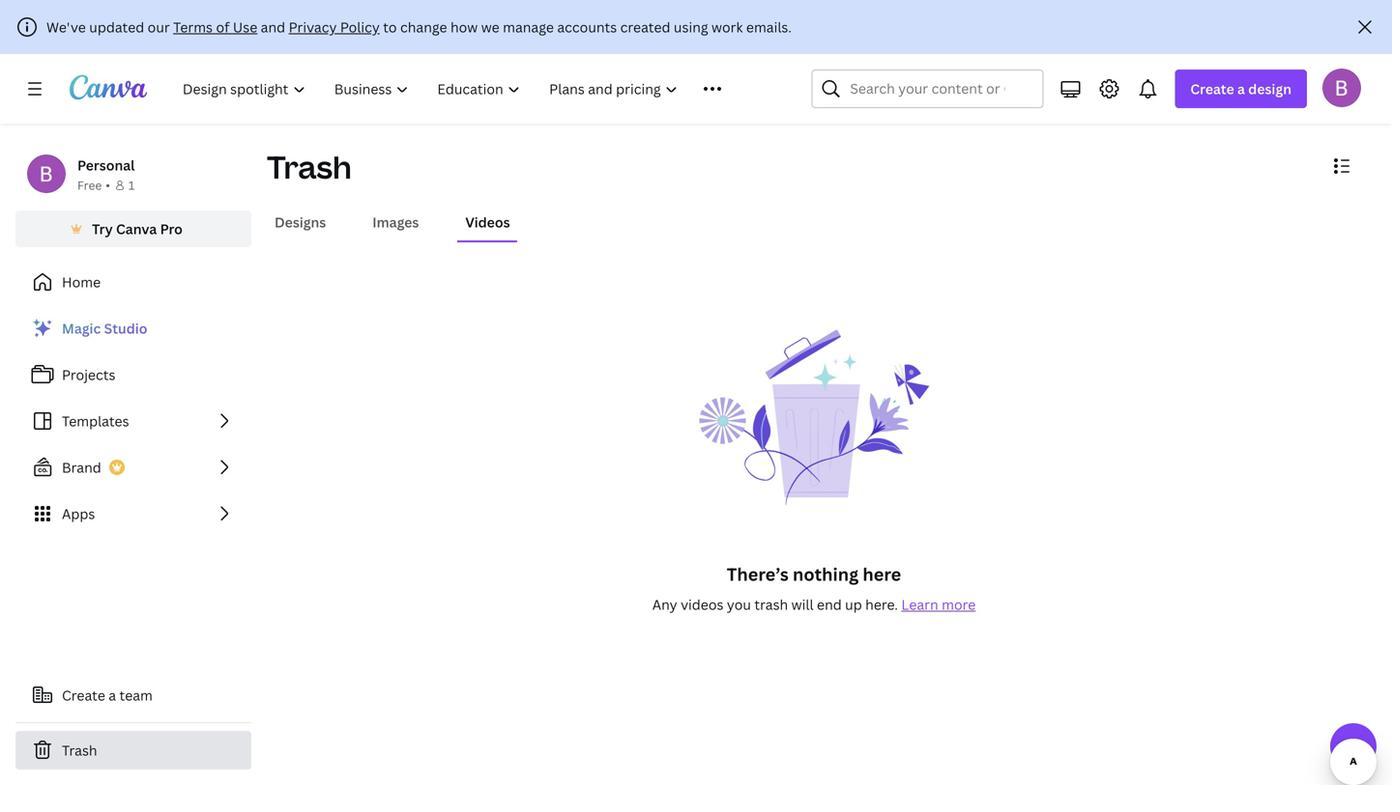 Task type: locate. For each thing, give the bounding box(es) containing it.
we've
[[46, 18, 86, 36]]

templates link
[[15, 402, 251, 441]]

there's nothing here any videos you trash will end up here. learn more
[[652, 563, 976, 614]]

a for design
[[1238, 80, 1245, 98]]

end
[[817, 596, 842, 614]]

1 horizontal spatial create
[[1190, 80, 1234, 98]]

here.
[[865, 596, 898, 614]]

updated
[[89, 18, 144, 36]]

top level navigation element
[[170, 70, 765, 108], [170, 70, 765, 108]]

projects
[[62, 366, 115, 384]]

1 horizontal spatial a
[[1238, 80, 1245, 98]]

accounts
[[557, 18, 617, 36]]

how
[[451, 18, 478, 36]]

trash down create a team
[[62, 742, 97, 760]]

we
[[481, 18, 500, 36]]

list
[[15, 309, 251, 534]]

change
[[400, 18, 447, 36]]

apps link
[[15, 495, 251, 534]]

images
[[372, 213, 419, 232]]

a left the team
[[109, 687, 116, 705]]

to
[[383, 18, 397, 36]]

policy
[[340, 18, 380, 36]]

more
[[942, 596, 976, 614]]

privacy
[[289, 18, 337, 36]]

0 horizontal spatial trash
[[62, 742, 97, 760]]

nothing
[[793, 563, 859, 587]]

try canva pro
[[92, 220, 183, 238]]

trash link
[[15, 732, 251, 771]]

videos button
[[458, 204, 518, 241]]

projects link
[[15, 356, 251, 394]]

1 vertical spatial trash
[[62, 742, 97, 760]]

create a team
[[62, 687, 153, 705]]

templates
[[62, 412, 129, 431]]

0 horizontal spatial a
[[109, 687, 116, 705]]

create
[[1190, 80, 1234, 98], [62, 687, 105, 705]]

trash
[[754, 596, 788, 614]]

list containing magic studio
[[15, 309, 251, 534]]

a inside "create a team" button
[[109, 687, 116, 705]]

•
[[106, 177, 110, 193]]

bob builder image
[[1323, 68, 1361, 107]]

a inside create a design dropdown button
[[1238, 80, 1245, 98]]

apps
[[62, 505, 95, 524]]

create inside dropdown button
[[1190, 80, 1234, 98]]

trash up designs
[[267, 146, 352, 188]]

a
[[1238, 80, 1245, 98], [109, 687, 116, 705]]

create inside button
[[62, 687, 105, 705]]

1 vertical spatial create
[[62, 687, 105, 705]]

of
[[216, 18, 230, 36]]

trash
[[267, 146, 352, 188], [62, 742, 97, 760]]

you
[[727, 596, 751, 614]]

1 vertical spatial a
[[109, 687, 116, 705]]

our
[[148, 18, 170, 36]]

None search field
[[811, 70, 1044, 108]]

a left design
[[1238, 80, 1245, 98]]

manage
[[503, 18, 554, 36]]

create for create a design
[[1190, 80, 1234, 98]]

privacy policy link
[[289, 18, 380, 36]]

0 vertical spatial create
[[1190, 80, 1234, 98]]

use
[[233, 18, 257, 36]]

free
[[77, 177, 102, 193]]

Search search field
[[850, 71, 1005, 107]]

1 horizontal spatial trash
[[267, 146, 352, 188]]

create left design
[[1190, 80, 1234, 98]]

0 horizontal spatial create
[[62, 687, 105, 705]]

videos
[[465, 213, 510, 232]]

create left the team
[[62, 687, 105, 705]]

we've updated our terms of use and privacy policy to change how we manage accounts created using work emails.
[[46, 18, 792, 36]]

create a team button
[[15, 677, 251, 715]]

design
[[1248, 80, 1292, 98]]

0 vertical spatial a
[[1238, 80, 1245, 98]]

home link
[[15, 263, 251, 302]]

create a design button
[[1175, 70, 1307, 108]]

try
[[92, 220, 113, 238]]

terms of use link
[[173, 18, 257, 36]]



Task type: vqa. For each thing, say whether or not it's contained in the screenshot.
new inside Button
no



Task type: describe. For each thing, give the bounding box(es) containing it.
0 vertical spatial trash
[[267, 146, 352, 188]]

up
[[845, 596, 862, 614]]

team
[[119, 687, 153, 705]]

work
[[712, 18, 743, 36]]

terms
[[173, 18, 213, 36]]

a for team
[[109, 687, 116, 705]]

create a design
[[1190, 80, 1292, 98]]

images button
[[365, 204, 427, 241]]

any
[[652, 596, 677, 614]]

personal
[[77, 156, 135, 175]]

learn
[[901, 596, 938, 614]]

will
[[791, 596, 814, 614]]

studio
[[104, 320, 147, 338]]

emails.
[[746, 18, 792, 36]]

pro
[[160, 220, 183, 238]]

create for create a team
[[62, 687, 105, 705]]

brand
[[62, 459, 101, 477]]

using
[[674, 18, 708, 36]]

there's
[[727, 563, 789, 587]]

home
[[62, 273, 101, 291]]

magic
[[62, 320, 101, 338]]

free •
[[77, 177, 110, 193]]

created
[[620, 18, 670, 36]]

here
[[863, 563, 901, 587]]

and
[[261, 18, 285, 36]]

magic studio link
[[15, 309, 251, 348]]

1
[[128, 177, 135, 193]]

try canva pro button
[[15, 211, 251, 247]]

designs
[[275, 213, 326, 232]]

learn more link
[[901, 596, 976, 614]]

designs button
[[267, 204, 334, 241]]

brand link
[[15, 449, 251, 487]]

canva
[[116, 220, 157, 238]]

magic studio
[[62, 320, 147, 338]]

videos
[[681, 596, 724, 614]]



